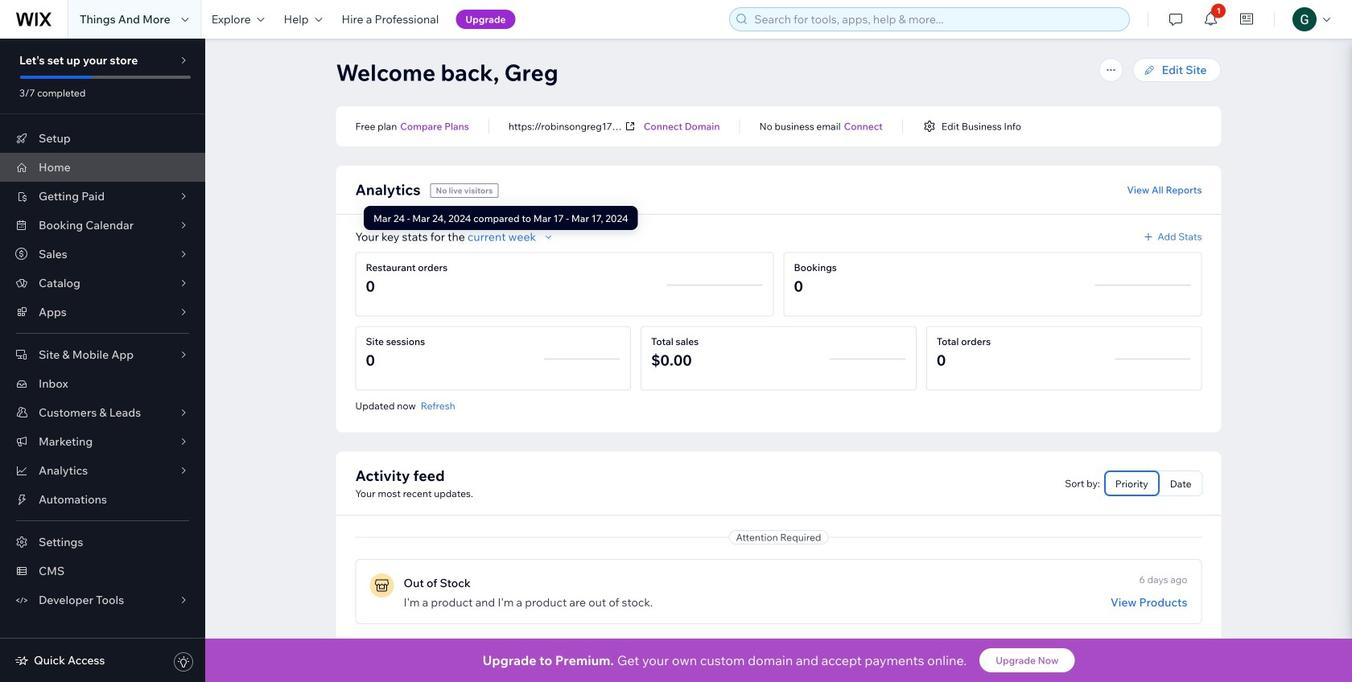 Task type: describe. For each thing, give the bounding box(es) containing it.
sidebar element
[[0, 39, 205, 683]]



Task type: vqa. For each thing, say whether or not it's contained in the screenshot.
Search for tools, apps, help & more... field
yes



Task type: locate. For each thing, give the bounding box(es) containing it.
Search for tools, apps, help & more... field
[[750, 8, 1125, 31]]



